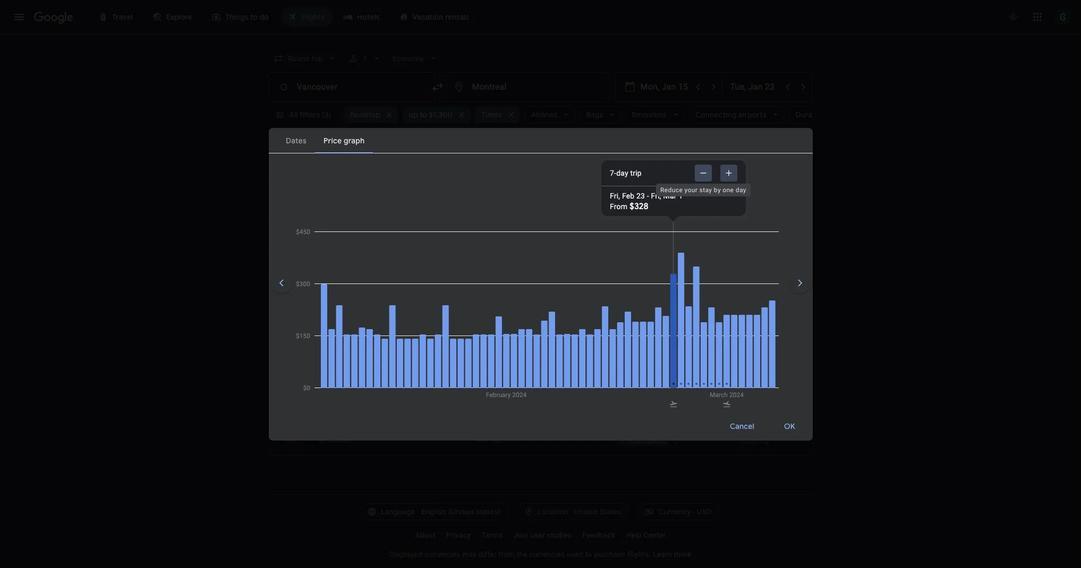 Task type: vqa. For each thing, say whether or not it's contained in the screenshot.
the middle CANADA
yes



Task type: describe. For each thing, give the bounding box(es) containing it.
$238 round trip for 4 hr 49 min
[[741, 345, 770, 366]]

trip for 4 hr 56 min
[[760, 398, 770, 405]]

connecting airports
[[696, 110, 767, 120]]

emissions for 17%
[[636, 438, 667, 445]]

track
[[287, 155, 306, 164]]

co inside 252 kg co 2
[[647, 305, 660, 316]]

- for -8% emissions
[[620, 358, 622, 366]]

the
[[517, 551, 528, 559]]

feb
[[622, 192, 635, 200]]

225 for 4 hr 56 min
[[620, 385, 633, 395]]

9:05 am
[[318, 305, 350, 316]]

reduce your stay by one day
[[661, 186, 747, 194]]

leaves vancouver international airport at 11:30 am on monday, january 15 and arrives at montréal-pierre elliott trudeau international airport at 7:19 pm on monday, january 15. element
[[318, 345, 390, 356]]

2024
[[390, 155, 408, 164]]

join user studies link
[[508, 527, 577, 544]]

min for 4 hr 42 min – yul
[[505, 305, 519, 316]]

8:20 am
[[363, 229, 394, 239]]

4 hr 50 min
[[476, 229, 520, 239]]

about
[[415, 531, 436, 540]]

Return text field
[[730, 73, 779, 101]]

help
[[626, 531, 642, 540]]

by
[[714, 186, 721, 194]]

optional
[[548, 201, 573, 209]]

states
[[599, 507, 621, 517]]

$238 round trip for 4 hr 56 min
[[741, 385, 770, 405]]

none search field containing all filters (3)
[[269, 49, 844, 141]]

total duration 4 hr 50 min. element
[[476, 229, 545, 241]]

join
[[514, 531, 528, 540]]

4 nonstop flight. element from the top
[[545, 385, 578, 397]]

date
[[688, 154, 705, 164]]

round for yvr
[[741, 438, 758, 445]]

3 yvr from the top
[[476, 437, 488, 445]]

– inside 4 hr 49 min yvr – yul
[[488, 358, 493, 365]]

42
[[493, 305, 503, 316]]

$238 for yvr
[[751, 425, 770, 435]]

0 horizontal spatial may
[[462, 551, 477, 559]]

191 kg co 2
[[620, 229, 661, 241]]

50
[[493, 229, 504, 239]]

hr for 42
[[483, 305, 491, 316]]

hr for 56
[[483, 385, 491, 395]]

1 238 us dollars text field from the top
[[751, 305, 770, 316]]

2 238 us dollars text field from the top
[[751, 425, 770, 435]]

on
[[312, 201, 320, 209]]

225 kg co 2 for 4 hr 56 min
[[620, 385, 664, 397]]

yul inside 4 hr 42 min – yul
[[493, 318, 504, 325]]

Departure time: 9:05 AM. text field
[[318, 305, 350, 316]]

$238 for 4 hr 49 min
[[751, 345, 770, 356]]

learn
[[653, 551, 672, 559]]

hr for 50
[[483, 229, 491, 239]]

learn more link
[[653, 551, 692, 559]]

4 for 4 hr 42 min – yul
[[476, 305, 481, 316]]

departing for other
[[301, 276, 349, 290]]

1 air from the top
[[318, 318, 326, 325]]

canada inside '11:30 am – 7:19 pm air canada'
[[328, 358, 351, 365]]

grid
[[706, 154, 721, 164]]

Arrival time: 7:19 PM. text field
[[361, 345, 390, 356]]

2 nonstop flight. element from the top
[[545, 305, 578, 317]]

2 and from the left
[[601, 201, 612, 209]]

252
[[620, 305, 633, 316]]

terms link
[[476, 527, 508, 544]]

1:10 pm – 9:06 pm
[[318, 385, 387, 395]]

yvr – yul
[[476, 437, 504, 445]]

Arrival time: 9:06 PM. text field
[[356, 385, 387, 395]]

$328
[[630, 201, 649, 212]]

1 inside fri, feb 23 - fri, mar 1 from $328
[[679, 192, 683, 200]]

other
[[269, 276, 298, 290]]

1 nonstop flight. element from the top
[[545, 229, 578, 241]]

1:10 pm
[[318, 385, 347, 395]]

trip for yvr
[[760, 438, 770, 445]]

optional charges and bag fees may apply. passenger assistance
[[548, 201, 740, 209]]

price graph button
[[734, 149, 811, 168]]

help center
[[626, 531, 666, 540]]

assistance
[[708, 201, 740, 209]]

air inside '11:30 am – 7:19 pm air canada'
[[318, 358, 326, 365]]

1 button
[[344, 49, 386, 68]]

charges
[[575, 201, 599, 209]]

swap origin and destination. image
[[431, 81, 444, 94]]

11:30 am
[[318, 345, 352, 356]]

cancel
[[730, 422, 755, 432]]

(united
[[448, 507, 474, 517]]

airlines
[[531, 110, 558, 120]]

fees
[[626, 201, 639, 209]]

4 hr 56 min yvr – yul
[[476, 385, 519, 405]]

191
[[620, 229, 631, 239]]

ranked based on price and convenience
[[269, 201, 388, 209]]

kg inside 191 kg co 2
[[633, 229, 642, 239]]

bag fees button
[[613, 201, 639, 209]]

up to $1,300 button
[[403, 106, 471, 123]]

2 for 2nd the nonstop flight. element from the bottom of the page
[[660, 348, 664, 357]]

states)
[[476, 507, 501, 517]]

$1,300
[[429, 110, 453, 120]]

passenger
[[674, 201, 706, 209]]

- inside fri, feb 23 - fri, mar 1 from $328
[[647, 192, 649, 200]]

min for 4 hr 50 min
[[506, 229, 520, 239]]

united
[[574, 507, 598, 517]]

any
[[454, 155, 468, 164]]

up
[[409, 110, 418, 120]]

price
[[321, 201, 336, 209]]

convenience
[[351, 201, 388, 209]]

best departing flights
[[269, 185, 375, 198]]

2 currencies from the left
[[530, 551, 565, 559]]

flights.
[[628, 551, 651, 559]]

– inside 4 hr 42 min – yul
[[488, 318, 493, 325]]

-17% emissions button
[[616, 425, 679, 448]]

up to $1,300
[[409, 110, 453, 120]]

- for -17% emissions
[[620, 438, 622, 445]]

trip for 4 hr 49 min
[[760, 358, 770, 366]]

ok button
[[772, 414, 809, 439]]

– right 1:10 pm
[[349, 385, 354, 395]]

238 us dollars text field for 4 hr 56 min
[[751, 385, 770, 395]]

scroll forward image
[[787, 270, 813, 296]]

privacy link
[[441, 527, 476, 544]]

min for 4 hr 49 min yvr – yul
[[505, 345, 519, 356]]

passenger assistance button
[[674, 201, 740, 209]]

emissions button
[[626, 106, 685, 123]]

– down the 4 hr 56 min yvr – yul
[[488, 437, 493, 445]]

round for 4 hr 56 min
[[741, 398, 758, 405]]

12:30 am – 8:20 am
[[318, 229, 394, 239]]

round for 4 hr 49 min
[[741, 358, 758, 366]]

your
[[685, 186, 698, 194]]

17%
[[622, 438, 634, 445]]

4 hr 49 min yvr – yul
[[476, 345, 519, 365]]

leaves vancouver international airport at 1:10 pm on monday, january 15 and arrives at montréal-pierre elliott trudeau international airport at 9:06 pm on monday, january 15. element
[[318, 385, 387, 395]]

1 fri, from the left
[[610, 192, 620, 200]]

– inside the 4 hr 56 min yvr – yul
[[488, 397, 493, 405]]

bags button
[[580, 106, 621, 123]]

0 vertical spatial emissions
[[632, 318, 663, 325]]

4 yul from the top
[[493, 437, 504, 445]]

0 horizontal spatial day
[[616, 169, 629, 177]]

flights for best departing flights
[[344, 185, 375, 198]]

1 $238 from the top
[[751, 305, 770, 316]]

Departure time: 12:30 AM. text field
[[318, 229, 353, 239]]

leaves vancouver international airport at 9:05 am on monday, january 15 and arrives at montréal-pierre elliott trudeau international airport at 4:47 pm on monday, january 15. element
[[318, 305, 391, 316]]

displayed
[[390, 551, 423, 559]]

-17% emissions
[[620, 438, 667, 445]]

ranked
[[269, 201, 291, 209]]

2 for fourth the nonstop flight. element from the bottom
[[657, 232, 661, 241]]

3 nonstop flight. element from the top
[[545, 345, 578, 357]]

238 us dollars text field for 4 hr 49 min
[[751, 345, 770, 356]]

1 round from the top
[[741, 318, 758, 326]]

studies
[[547, 531, 572, 540]]

airlines button
[[525, 106, 576, 123]]

best
[[269, 185, 291, 198]]

11:30 am – 7:19 pm air canada
[[318, 345, 390, 365]]

departing for best
[[293, 185, 342, 198]]

min for 4 hr 56 min yvr – yul
[[505, 385, 519, 395]]

terms
[[482, 531, 503, 540]]

total duration 4 hr 42 min. element
[[476, 305, 545, 317]]

privacy
[[446, 531, 471, 540]]

1 inside popup button
[[363, 54, 367, 63]]



Task type: locate. For each thing, give the bounding box(es) containing it.
– left 7:19 pm
[[354, 345, 359, 356]]

1 vertical spatial flights
[[352, 276, 383, 290]]

2 inside 191 kg co 2
[[657, 232, 661, 241]]

– down total duration 4 hr 49 min. 'element' at the bottom
[[488, 358, 493, 365]]

emissions right 8%
[[632, 358, 663, 366]]

to right up
[[420, 110, 427, 120]]

yul down 49
[[493, 358, 504, 365]]

– inside '11:30 am – 7:19 pm air canada'
[[354, 345, 359, 356]]

emissions down 252 kg co 2
[[632, 318, 663, 325]]

duration button
[[789, 106, 844, 123]]

2 vertical spatial emissions
[[636, 438, 667, 445]]

2 up the -8% emissions
[[660, 348, 664, 357]]

4 for 4 hr 50 min
[[476, 229, 481, 239]]

1 horizontal spatial to
[[585, 551, 592, 559]]

1 vertical spatial may
[[462, 551, 477, 559]]

1 horizontal spatial 1
[[679, 192, 683, 200]]

hr left 42
[[483, 305, 491, 316]]

1 vertical spatial -
[[620, 358, 622, 366]]

4 inside 'element'
[[476, 229, 481, 239]]

filters
[[299, 110, 320, 120]]

225
[[620, 345, 633, 356], [620, 385, 633, 395]]

yvr for 4 hr 49 min
[[476, 358, 488, 365]]

yvr down the 4 hr 56 min yvr – yul
[[476, 437, 488, 445]]

min right 42
[[505, 305, 519, 316]]

4 left 56
[[476, 385, 481, 395]]

total duration 4 hr 49 min. element
[[476, 345, 545, 357]]

flights up 4:47 pm
[[352, 276, 383, 290]]

min inside the 4 hr 56 min yvr – yul
[[505, 385, 519, 395]]

mar
[[663, 192, 677, 200]]

co up "avg emissions"
[[647, 305, 660, 316]]

– down 'total duration 4 hr 56 min.' element
[[488, 397, 493, 405]]

4 $238 from the top
[[751, 425, 770, 435]]

2 round from the top
[[741, 358, 758, 366]]

min right 49
[[505, 345, 519, 356]]

main content
[[269, 149, 813, 464]]

to inside popup button
[[420, 110, 427, 120]]

co inside 191 kg co 2
[[644, 229, 657, 239]]

238 US dollars text field
[[751, 305, 770, 316], [751, 425, 770, 435]]

1 238 us dollars text field from the top
[[751, 345, 770, 356]]

1 225 kg co 2 from the top
[[620, 345, 664, 357]]

-8% emissions
[[620, 358, 663, 366]]

kg up the -8% emissions
[[635, 345, 645, 356]]

bags
[[586, 110, 603, 120]]

1 vertical spatial canada
[[328, 358, 351, 365]]

-
[[647, 192, 649, 200], [620, 358, 622, 366], [620, 438, 622, 445]]

air down 1:10 pm text box
[[318, 437, 326, 445]]

0 vertical spatial flights
[[344, 185, 375, 198]]

4 4 from the top
[[476, 385, 481, 395]]

1 horizontal spatial day
[[736, 186, 747, 194]]

may
[[641, 201, 653, 209], [462, 551, 477, 559]]

leaves vancouver international airport at 12:30 am on monday, january 15 and arrives at montréal-pierre elliott trudeau international airport at 8:20 am on monday, january 15. element
[[318, 229, 394, 239]]

yul down the 4 hr 56 min yvr – yul
[[493, 437, 504, 445]]

141 US dollars text field
[[753, 229, 770, 239]]

jan
[[348, 155, 361, 164]]

feedback link
[[577, 527, 621, 544]]

kg up "avg emissions"
[[635, 305, 645, 316]]

225 kg co 2 down the -8% emissions
[[620, 385, 664, 397]]

2 $238 round trip from the top
[[741, 345, 770, 366]]

departing up departure time: 9:05 am. text field
[[301, 276, 349, 290]]

4 left 42
[[476, 305, 481, 316]]

1 vertical spatial 225 kg co 2
[[620, 385, 664, 397]]

1 vertical spatial day
[[736, 186, 747, 194]]

Departure text field
[[641, 73, 689, 101]]

ok
[[785, 422, 796, 432]]

min right 56
[[505, 385, 519, 395]]

emissions
[[632, 318, 663, 325], [632, 358, 663, 366], [636, 438, 667, 445]]

co for fourth the nonstop flight. element from the bottom
[[644, 229, 657, 239]]

3 air from the top
[[318, 437, 326, 445]]

and left "bag"
[[601, 201, 612, 209]]

hr left 49
[[483, 345, 491, 356]]

fri,
[[610, 192, 620, 200], [651, 192, 662, 200]]

0 vertical spatial air
[[318, 318, 326, 325]]

yul down 42
[[493, 318, 504, 325]]

0 vertical spatial departing
[[293, 185, 342, 198]]

23
[[637, 192, 645, 200]]

3 canada from the top
[[328, 437, 351, 445]]

jan 15 – 23, 2024
[[348, 155, 408, 164]]

4 round from the top
[[741, 438, 758, 445]]

2 air canada from the top
[[318, 437, 351, 445]]

currency
[[658, 507, 691, 517]]

Departure time: 1:10 PM. text field
[[318, 385, 347, 395]]

2 up "avg emissions"
[[660, 308, 664, 317]]

1 hr from the top
[[483, 229, 491, 239]]

canada down 11:30 am
[[328, 358, 351, 365]]

times
[[481, 110, 502, 120]]

4 for 4 hr 56 min yvr – yul
[[476, 385, 481, 395]]

1 yvr from the top
[[476, 358, 488, 365]]

currencies down privacy
[[425, 551, 460, 559]]

4 inside the 4 hr 56 min yvr – yul
[[476, 385, 481, 395]]

4 left 50 at the top of the page
[[476, 229, 481, 239]]

0 vertical spatial 225
[[620, 345, 633, 356]]

connecting airports button
[[689, 106, 785, 123]]

1 horizontal spatial may
[[641, 201, 653, 209]]

emissions right 17%
[[636, 438, 667, 445]]

kg down the -8% emissions
[[635, 385, 645, 395]]

Arrival time: 8:20 AM. text field
[[363, 229, 394, 239]]

air down '9:05 am'
[[318, 318, 326, 325]]

0 horizontal spatial fri,
[[610, 192, 620, 200]]

avg emissions
[[620, 318, 663, 325]]

8%
[[622, 358, 631, 366]]

price graph
[[762, 154, 802, 164]]

departing up on
[[293, 185, 342, 198]]

yvr down total duration 4 hr 49 min. 'element' at the bottom
[[476, 358, 488, 365]]

help center link
[[621, 527, 671, 544]]

2 vertical spatial yvr
[[476, 437, 488, 445]]

date grid
[[688, 154, 721, 164]]

flights for other departing flights
[[352, 276, 383, 290]]

flights
[[344, 185, 375, 198], [352, 276, 383, 290]]

1 vertical spatial 238 us dollars text field
[[751, 385, 770, 395]]

kg right 191
[[633, 229, 642, 239]]

1 vertical spatial 238 us dollars text field
[[751, 425, 770, 435]]

scroll backward image
[[269, 270, 294, 296]]

1 vertical spatial to
[[585, 551, 592, 559]]

yul down 56
[[493, 397, 504, 405]]

currencies down join user studies in the bottom of the page
[[530, 551, 565, 559]]

hr inside 'element'
[[483, 229, 491, 239]]

yvr for 4 hr 56 min
[[476, 397, 488, 405]]

2 vertical spatial canada
[[328, 437, 351, 445]]

from
[[499, 551, 515, 559]]

2 225 from the top
[[620, 385, 633, 395]]

0 horizontal spatial currencies
[[425, 551, 460, 559]]

3 yul from the top
[[493, 397, 504, 405]]

min inside 'element'
[[506, 229, 520, 239]]

currencies
[[425, 551, 460, 559], [530, 551, 565, 559]]

1 horizontal spatial and
[[601, 201, 612, 209]]

nonstop button
[[344, 106, 398, 123]]

1 currencies from the left
[[425, 551, 460, 559]]

fri, feb 23 - fri, mar 1 from $328
[[610, 192, 683, 212]]

0 vertical spatial yvr
[[476, 358, 488, 365]]

2 canada from the top
[[328, 358, 351, 365]]

nonstop flight. element
[[545, 229, 578, 241], [545, 305, 578, 317], [545, 345, 578, 357], [545, 385, 578, 397]]

4 hr 42 min – yul
[[476, 305, 519, 325]]

min
[[506, 229, 520, 239], [505, 305, 519, 316], [505, 345, 519, 356], [505, 385, 519, 395]]

learn more about tracked prices image
[[332, 155, 342, 164]]

day
[[616, 169, 629, 177], [736, 186, 747, 194]]

2 238 us dollars text field from the top
[[751, 385, 770, 395]]

1 yul from the top
[[493, 318, 504, 325]]

0 vertical spatial day
[[616, 169, 629, 177]]

0 vertical spatial to
[[420, 110, 427, 120]]

0 horizontal spatial 1
[[363, 54, 367, 63]]

4 for 4 hr 49 min yvr – yul
[[476, 345, 481, 356]]

and
[[338, 201, 349, 209], [601, 201, 612, 209]]

0 horizontal spatial and
[[338, 201, 349, 209]]

main content containing best departing flights
[[269, 149, 813, 464]]

flights up convenience
[[344, 185, 375, 198]]

Arrival time: 4:47 PM. text field
[[359, 305, 391, 316]]

hr left 56
[[483, 385, 491, 395]]

9:06 pm
[[356, 385, 387, 395]]

0 vertical spatial 238 us dollars text field
[[751, 305, 770, 316]]

- inside popup button
[[620, 438, 622, 445]]

1 horizontal spatial fri,
[[651, 192, 662, 200]]

and right price
[[338, 201, 349, 209]]

225 kg co 2 for 4 hr 49 min
[[620, 345, 664, 357]]

2 yvr from the top
[[476, 397, 488, 405]]

may left the 'differ'
[[462, 551, 477, 559]]

2 down the -8% emissions
[[660, 388, 664, 397]]

Departure time: 11:30 AM. text field
[[318, 345, 352, 356]]

yul inside the 4 hr 56 min yvr – yul
[[493, 397, 504, 405]]

225 up 8%
[[620, 345, 633, 356]]

2 down the apply.
[[657, 232, 661, 241]]

0 horizontal spatial to
[[420, 110, 427, 120]]

day right one
[[736, 186, 747, 194]]

min inside 4 hr 49 min yvr – yul
[[505, 345, 519, 356]]

$238 for 4 hr 56 min
[[751, 385, 770, 395]]

1 vertical spatial 1
[[679, 192, 683, 200]]

emissions for 8%
[[632, 358, 663, 366]]

connecting
[[696, 110, 737, 120]]

avg
[[620, 318, 631, 325]]

co down the -8% emissions
[[647, 385, 660, 395]]

3 4 from the top
[[476, 345, 481, 356]]

49
[[493, 345, 503, 356]]

to
[[420, 110, 427, 120], [585, 551, 592, 559]]

all filters (3)
[[289, 110, 331, 120]]

any dates
[[454, 155, 490, 164]]

co for 1st the nonstop flight. element from the bottom
[[647, 385, 660, 395]]

emissions inside -17% emissions popup button
[[636, 438, 667, 445]]

hr for 49
[[483, 345, 491, 356]]

air
[[318, 318, 326, 325], [318, 358, 326, 365], [318, 437, 326, 445]]

1 225 from the top
[[620, 345, 633, 356]]

duration
[[796, 110, 826, 120]]

238 US dollars text field
[[751, 345, 770, 356], [751, 385, 770, 395]]

purchase
[[594, 551, 626, 559]]

0 vertical spatial may
[[641, 201, 653, 209]]

yvr inside 4 hr 49 min yvr – yul
[[476, 358, 488, 365]]

location
[[538, 507, 568, 517]]

225 down 8%
[[620, 385, 633, 395]]

4 hr from the top
[[483, 385, 491, 395]]

hr inside the 4 hr 56 min yvr – yul
[[483, 385, 491, 395]]

1 vertical spatial emissions
[[632, 358, 663, 366]]

kg
[[633, 229, 642, 239], [635, 305, 645, 316], [635, 345, 645, 356], [635, 385, 645, 395]]

2 hr from the top
[[483, 305, 491, 316]]

1 vertical spatial air
[[318, 358, 326, 365]]

2 225 kg co 2 from the top
[[620, 385, 664, 397]]

all
[[289, 110, 298, 120]]

0 vertical spatial 1
[[363, 54, 367, 63]]

7-day trip
[[610, 169, 642, 177]]

7-
[[610, 169, 617, 177]]

canada
[[328, 318, 351, 325], [328, 358, 351, 365], [328, 437, 351, 445]]

kg inside 252 kg co 2
[[635, 305, 645, 316]]

yul
[[493, 318, 504, 325], [493, 358, 504, 365], [493, 397, 504, 405], [493, 437, 504, 445]]

1 and from the left
[[338, 201, 349, 209]]

– down total duration 4 hr 42 min. "element"
[[488, 318, 493, 325]]

english
[[421, 507, 446, 517]]

may down 23
[[641, 201, 653, 209]]

– left arrival time: 8:20 am. "text box" at the left top of the page
[[355, 229, 361, 239]]

3 hr from the top
[[483, 345, 491, 356]]

graph
[[781, 154, 802, 164]]

3 round from the top
[[741, 398, 758, 405]]

min right 50 at the top of the page
[[506, 229, 520, 239]]

1 vertical spatial 225
[[620, 385, 633, 395]]

air canada down departure time: 9:05 am. text field
[[318, 318, 351, 325]]

one
[[723, 186, 734, 194]]

3 $238 from the top
[[751, 385, 770, 395]]

about link
[[410, 527, 441, 544]]

2 for 1st the nonstop flight. element from the bottom
[[660, 388, 664, 397]]

15 – 23,
[[363, 155, 388, 164]]

2 $238 from the top
[[751, 345, 770, 356]]

1 vertical spatial air canada
[[318, 437, 351, 445]]

hr inside 4 hr 42 min – yul
[[483, 305, 491, 316]]

3 $238 round trip from the top
[[741, 385, 770, 405]]

2 vertical spatial -
[[620, 438, 622, 445]]

2 4 from the top
[[476, 305, 481, 316]]

4 $238 round trip from the top
[[741, 425, 770, 445]]

times button
[[475, 106, 520, 123]]

2 vertical spatial air
[[318, 437, 326, 445]]

225 kg co 2 up the -8% emissions
[[620, 345, 664, 357]]

1 horizontal spatial currencies
[[530, 551, 565, 559]]

canada down 1:10 pm text box
[[328, 437, 351, 445]]

1 $238 round trip from the top
[[741, 305, 770, 326]]

yul inside 4 hr 49 min yvr – yul
[[493, 358, 504, 365]]

2 inside 252 kg co 2
[[660, 308, 664, 317]]

1
[[363, 54, 367, 63], [679, 192, 683, 200]]

airports
[[739, 110, 767, 120]]

4 inside 4 hr 42 min – yul
[[476, 305, 481, 316]]

0 vertical spatial canada
[[328, 318, 351, 325]]

co for 2nd the nonstop flight. element from the bottom of the page
[[647, 345, 660, 356]]

air canada
[[318, 318, 351, 325], [318, 437, 351, 445]]

min inside 4 hr 42 min – yul
[[505, 305, 519, 316]]

2 air from the top
[[318, 358, 326, 365]]

yvr down 'total duration 4 hr 56 min.' element
[[476, 397, 488, 405]]

used
[[567, 551, 584, 559]]

None search field
[[269, 49, 844, 141]]

track prices
[[287, 155, 330, 164]]

hr inside 4 hr 49 min yvr – yul
[[483, 345, 491, 356]]

$238 round trip for yvr
[[741, 425, 770, 445]]

air canada down 1:10 pm text box
[[318, 437, 351, 445]]

4 inside 4 hr 49 min yvr – yul
[[476, 345, 481, 356]]

co
[[644, 229, 657, 239], [647, 305, 660, 316], [647, 345, 660, 356], [647, 385, 660, 395]]

cancel button
[[718, 414, 768, 439]]

0 vertical spatial 238 us dollars text field
[[751, 345, 770, 356]]

fri, up "bag"
[[610, 192, 620, 200]]

1 4 from the top
[[476, 229, 481, 239]]

fri, up the apply.
[[651, 192, 662, 200]]

0 vertical spatial -
[[647, 192, 649, 200]]

day up feb
[[616, 169, 629, 177]]

canada down departure time: 9:05 am. text field
[[328, 318, 351, 325]]

hr left 50 at the top of the page
[[483, 229, 491, 239]]

1 air canada from the top
[[318, 318, 351, 325]]

225 for 4 hr 49 min
[[620, 345, 633, 356]]

2 yul from the top
[[493, 358, 504, 365]]

more
[[674, 551, 692, 559]]

other departing flights
[[269, 276, 383, 290]]

56
[[493, 385, 503, 395]]

nonstop
[[350, 110, 380, 120], [545, 229, 578, 239], [545, 305, 578, 316], [545, 345, 578, 356], [545, 385, 578, 395]]

2 fri, from the left
[[651, 192, 662, 200]]

total duration 4 hr 56 min. element
[[476, 385, 545, 397]]

yvr inside the 4 hr 56 min yvr – yul
[[476, 397, 488, 405]]

to right 'used'
[[585, 551, 592, 559]]

12:30 am
[[318, 229, 353, 239]]

0 vertical spatial 225 kg co 2
[[620, 345, 664, 357]]

co right 191
[[644, 229, 657, 239]]

united states
[[574, 507, 621, 517]]

1 vertical spatial departing
[[301, 276, 349, 290]]

language
[[381, 507, 415, 517]]

this price for this flight doesn't include overhead bin access. if you need a carry-on bag, use the bags filter to update prices. image
[[740, 227, 753, 240]]

air down departure time: 11:30 am. text field
[[318, 358, 326, 365]]

nonstop inside popup button
[[350, 110, 380, 120]]

4 left 49
[[476, 345, 481, 356]]

emissions
[[632, 110, 667, 120]]

0 vertical spatial air canada
[[318, 318, 351, 325]]

1 canada from the top
[[328, 318, 351, 325]]

displayed currencies may differ from the currencies used to purchase flights. learn more
[[390, 551, 692, 559]]

7:19 pm
[[361, 345, 390, 356]]

find the best price region
[[269, 149, 813, 177]]

stay
[[700, 186, 712, 194]]

1 vertical spatial yvr
[[476, 397, 488, 405]]

co up the -8% emissions
[[647, 345, 660, 356]]



